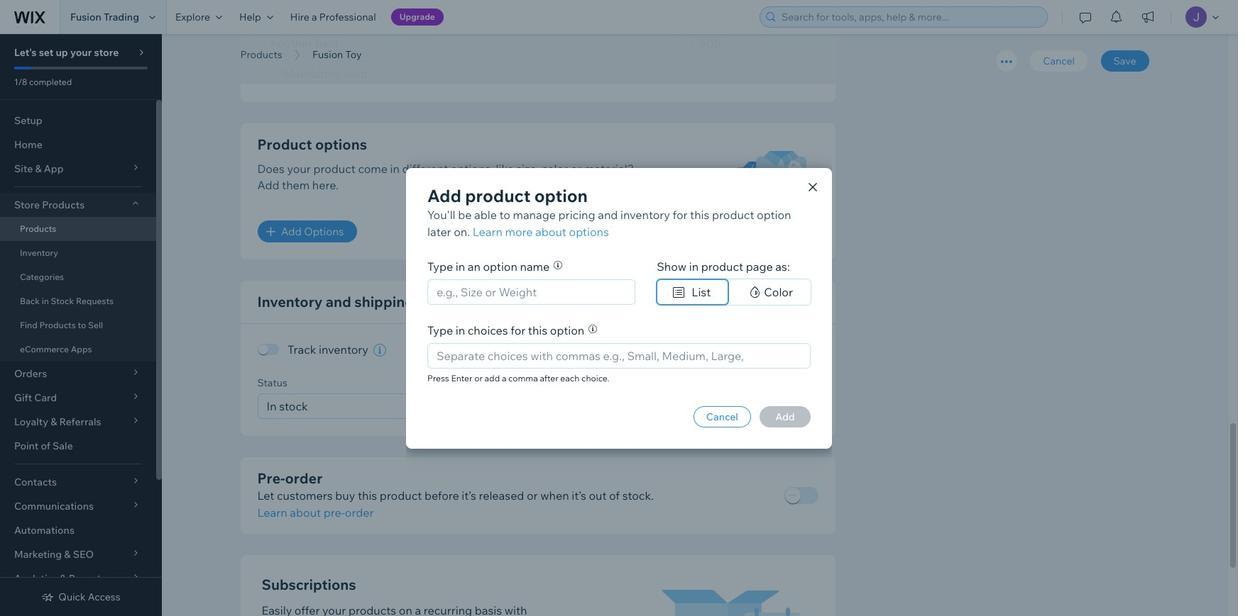 Task type: describe. For each thing, give the bounding box(es) containing it.
ecommerce apps
[[20, 344, 92, 355]]

add
[[485, 373, 500, 384]]

add for add options
[[281, 225, 302, 239]]

as:
[[776, 259, 790, 274]]

type for type in choices for this option
[[427, 323, 453, 338]]

1/8
[[14, 77, 27, 87]]

1 vertical spatial cancel button
[[694, 406, 751, 428]]

form containing product options
[[162, 0, 1238, 617]]

color
[[764, 285, 793, 299]]

e.g., Size or Weight field
[[432, 280, 631, 304]]

1 vertical spatial order
[[345, 506, 374, 520]]

save
[[1114, 55, 1136, 67]]

press enter or add a comma after each choice.
[[427, 373, 609, 384]]

to inside "link"
[[78, 320, 86, 331]]

of inside 'sidebar' element
[[41, 440, 50, 453]]

cancel inside 'form'
[[1043, 55, 1075, 67]]

fusion toy
[[312, 48, 362, 61]]

e.g., "What would you like engraved on your watch?" text field
[[262, 31, 671, 56]]

enter
[[451, 373, 472, 384]]

product up list
[[701, 259, 743, 274]]

learn more about options
[[473, 225, 609, 239]]

show
[[657, 259, 687, 274]]

1 horizontal spatial this
[[528, 323, 548, 338]]

explore
[[175, 11, 210, 23]]

color
[[541, 162, 568, 176]]

like
[[496, 162, 514, 176]]

1 vertical spatial cancel
[[706, 411, 738, 423]]

2 it's from the left
[[572, 489, 586, 503]]

product inside you'll be able to manage pricing and inventory for this product option later on.
[[712, 208, 754, 222]]

automations link
[[0, 519, 156, 543]]

when
[[540, 489, 569, 503]]

inventory for inventory and shipping
[[257, 294, 323, 311]]

come
[[358, 162, 388, 176]]

size,
[[516, 162, 539, 176]]

add options button
[[257, 221, 357, 243]]

0 vertical spatial about
[[535, 225, 567, 239]]

back in stock requests link
[[0, 290, 156, 314]]

setup
[[14, 114, 42, 127]]

name
[[520, 259, 550, 274]]

pre-
[[257, 470, 285, 487]]

completed
[[29, 77, 72, 87]]

choice.
[[581, 373, 609, 384]]

page
[[746, 259, 773, 274]]

of inside pre-order let customers buy this product before it's released or when it's out of stock. learn about pre-order
[[609, 489, 620, 503]]

product up able
[[465, 185, 531, 206]]

store
[[94, 46, 119, 59]]

1 vertical spatial or
[[474, 373, 483, 384]]

learn more about options link
[[473, 223, 609, 240]]

mandatory
[[284, 67, 341, 81]]

after
[[540, 373, 559, 384]]

does
[[257, 162, 285, 176]]

released
[[479, 489, 524, 503]]

quick
[[58, 591, 86, 604]]

status
[[257, 377, 287, 389]]

back in stock requests
[[20, 296, 114, 307]]

quick access
[[58, 591, 120, 604]]

requests
[[76, 296, 114, 307]]

list button
[[657, 279, 729, 305]]

out
[[589, 489, 607, 503]]

sale
[[53, 440, 73, 453]]

product
[[257, 136, 312, 154]]

in for this
[[456, 323, 465, 338]]

choices
[[468, 323, 508, 338]]

field
[[344, 67, 367, 81]]

1 vertical spatial a
[[502, 373, 507, 384]]

type for type in an option name
[[427, 259, 453, 274]]

products down store on the left of page
[[20, 224, 56, 234]]

professional
[[319, 11, 376, 23]]

options
[[304, 225, 344, 239]]

sku
[[450, 377, 470, 389]]

inventory link
[[0, 241, 156, 266]]

point of sale link
[[0, 435, 156, 459]]

0.0 number field
[[648, 394, 795, 419]]

fusion for fusion trading
[[70, 11, 101, 23]]

add product option
[[427, 185, 588, 206]]

list
[[692, 285, 711, 299]]

0 vertical spatial products link
[[233, 48, 289, 62]]

learn inside pre-order let customers buy this product before it's released or when it's out of stock. learn about pre-order
[[257, 506, 287, 520]]

product options
[[257, 136, 367, 154]]

to inside you'll be able to manage pricing and inventory for this product option later on.
[[499, 208, 510, 222]]

0 vertical spatial a
[[312, 11, 317, 23]]

before
[[424, 489, 459, 503]]

let
[[257, 489, 274, 503]]

hire a professional
[[290, 11, 376, 23]]

comma
[[508, 373, 538, 384]]

this inside you'll be able to manage pricing and inventory for this product option later on.
[[690, 208, 710, 222]]

option inside you'll be able to manage pricing and inventory for this product option later on.
[[757, 208, 791, 222]]

mandatory field
[[284, 67, 367, 81]]

in for name
[[456, 259, 465, 274]]

products inside dropdown button
[[42, 199, 85, 212]]

1 vertical spatial for
[[511, 323, 526, 338]]

your inside 'does your product come in different options, like size, color or material? add them here.'
[[287, 162, 311, 176]]

ecommerce apps link
[[0, 338, 156, 362]]

1/8 completed
[[14, 77, 72, 87]]

different
[[402, 162, 448, 176]]

more
[[505, 225, 533, 239]]

products down help button
[[240, 48, 282, 61]]

subscriptions
[[262, 576, 356, 594]]

fusion for fusion toy
[[312, 48, 343, 61]]

show in product page as:
[[657, 259, 790, 274]]

fusion trading
[[70, 11, 139, 23]]

store products
[[14, 199, 85, 212]]

sidebar element
[[0, 34, 162, 617]]

0 horizontal spatial options
[[315, 136, 367, 154]]

1 vertical spatial and
[[326, 294, 351, 311]]

stock.
[[622, 489, 654, 503]]

home link
[[0, 133, 156, 157]]

1 it's from the left
[[462, 489, 476, 503]]

type in choices for this option
[[427, 323, 584, 338]]

up
[[56, 46, 68, 59]]

upgrade
[[399, 11, 435, 22]]



Task type: vqa. For each thing, say whether or not it's contained in the screenshot.
"(31)" in the right bottom of the page
no



Task type: locate. For each thing, give the bounding box(es) containing it.
and right pricing
[[598, 208, 618, 222]]

type
[[427, 259, 453, 274], [427, 323, 453, 338]]

first time_stores_subsciptions and reccuring orders_calender and box copy image
[[662, 590, 814, 617]]

to left sell
[[78, 320, 86, 331]]

access
[[88, 591, 120, 604]]

2 vertical spatial or
[[527, 489, 538, 503]]

type in an option name
[[427, 259, 550, 274]]

2 horizontal spatial or
[[571, 162, 582, 176]]

let's set up your store
[[14, 46, 119, 59]]

setup link
[[0, 109, 156, 133]]

in
[[390, 162, 400, 176], [456, 259, 465, 274], [689, 259, 699, 274], [42, 296, 49, 307], [456, 323, 465, 338]]

inventory inside 'sidebar' element
[[20, 248, 58, 258]]

0 horizontal spatial about
[[290, 506, 321, 520]]

option up pricing
[[534, 185, 588, 206]]

or inside 'does your product come in different options, like size, color or material? add them here.'
[[571, 162, 582, 176]]

or left when
[[527, 489, 538, 503]]

0 horizontal spatial inventory
[[319, 343, 368, 357]]

order up customers
[[285, 470, 322, 487]]

fusion up mandatory field
[[312, 48, 343, 61]]

1 vertical spatial this
[[528, 323, 548, 338]]

0 vertical spatial and
[[598, 208, 618, 222]]

options
[[315, 136, 367, 154], [569, 225, 609, 239]]

products
[[240, 48, 282, 61], [42, 199, 85, 212], [20, 224, 56, 234], [39, 320, 76, 331]]

1 horizontal spatial and
[[598, 208, 618, 222]]

or left add at the bottom left of page
[[474, 373, 483, 384]]

0 horizontal spatial of
[[41, 440, 50, 453]]

in right come
[[390, 162, 400, 176]]

Separate choices with commas e.g., Small, Medium, Large, field
[[432, 344, 806, 368]]

this inside pre-order let customers buy this product before it's released or when it's out of stock. learn about pre-order
[[358, 489, 377, 503]]

option right an
[[483, 259, 518, 274]]

1 horizontal spatial learn
[[473, 225, 503, 239]]

0 horizontal spatial inventory
[[20, 248, 58, 258]]

0 horizontal spatial or
[[474, 373, 483, 384]]

1 horizontal spatial about
[[535, 225, 567, 239]]

0 vertical spatial options
[[315, 136, 367, 154]]

order down buy
[[345, 506, 374, 520]]

0 vertical spatial of
[[41, 440, 50, 453]]

press
[[427, 373, 449, 384]]

it's right before
[[462, 489, 476, 503]]

to
[[499, 208, 510, 222], [78, 320, 86, 331]]

2 vertical spatial this
[[358, 489, 377, 503]]

0 horizontal spatial a
[[312, 11, 317, 23]]

0 vertical spatial cancel button
[[1030, 50, 1088, 72]]

them
[[282, 178, 310, 192]]

option up as:
[[757, 208, 791, 222]]

0 horizontal spatial cancel
[[706, 411, 738, 423]]

0 horizontal spatial order
[[285, 470, 322, 487]]

set
[[39, 46, 54, 59]]

1 type from the top
[[427, 259, 453, 274]]

let's
[[14, 46, 37, 59]]

products inside "link"
[[39, 320, 76, 331]]

in right show
[[689, 259, 699, 274]]

fusion left trading
[[70, 11, 101, 23]]

product up the 'show in product page as:' on the right of page
[[712, 208, 754, 222]]

material?
[[584, 162, 634, 176]]

and inside you'll be able to manage pricing and inventory for this product option later on.
[[598, 208, 618, 222]]

1 horizontal spatial order
[[345, 506, 374, 520]]

automations
[[14, 525, 74, 537]]

shipping
[[355, 294, 414, 311]]

in inside 'does your product come in different options, like size, color or material? add them here.'
[[390, 162, 400, 176]]

about down customers
[[290, 506, 321, 520]]

your inside 'sidebar' element
[[70, 46, 92, 59]]

it's left out
[[572, 489, 586, 503]]

point
[[14, 440, 39, 453]]

this up the 'show in product page as:' on the right of page
[[690, 208, 710, 222]]

a right add at the bottom left of page
[[502, 373, 507, 384]]

2 type from the top
[[427, 323, 453, 338]]

products link down store products
[[0, 217, 156, 241]]

0 vertical spatial your
[[70, 46, 92, 59]]

ecommerce
[[20, 344, 69, 355]]

for
[[673, 208, 688, 222], [511, 323, 526, 338]]

1 vertical spatial products link
[[0, 217, 156, 241]]

in left the choices
[[456, 323, 465, 338]]

type left an
[[427, 259, 453, 274]]

1 horizontal spatial cancel
[[1043, 55, 1075, 67]]

an
[[468, 259, 481, 274]]

buy
[[335, 489, 355, 503]]

0 horizontal spatial products link
[[0, 217, 156, 241]]

1 vertical spatial inventory
[[257, 294, 323, 311]]

find products to sell
[[20, 320, 103, 331]]

on.
[[454, 225, 470, 239]]

fusion
[[70, 11, 101, 23], [312, 48, 343, 61]]

0 horizontal spatial and
[[326, 294, 351, 311]]

and
[[598, 208, 618, 222], [326, 294, 351, 311]]

quick access button
[[41, 591, 120, 604]]

a right hire
[[312, 11, 317, 23]]

0 horizontal spatial for
[[511, 323, 526, 338]]

1 horizontal spatial inventory
[[620, 208, 670, 222]]

learn inside learn more about options link
[[473, 225, 503, 239]]

inventory right 'track'
[[319, 343, 368, 357]]

be
[[458, 208, 472, 222]]

add options
[[281, 225, 344, 239]]

sell
[[88, 320, 103, 331]]

stock
[[51, 296, 74, 307]]

later
[[427, 225, 451, 239]]

1 horizontal spatial products link
[[233, 48, 289, 62]]

able
[[474, 208, 497, 222]]

hire
[[290, 11, 309, 23]]

add inside 'does your product come in different options, like size, color or material? add them here.'
[[257, 178, 279, 192]]

type left the choices
[[427, 323, 453, 338]]

0 horizontal spatial cancel button
[[694, 406, 751, 428]]

products link down help button
[[233, 48, 289, 62]]

track inventory
[[288, 343, 368, 357]]

in for as:
[[689, 259, 699, 274]]

1 horizontal spatial add
[[281, 225, 302, 239]]

for right the choices
[[511, 323, 526, 338]]

add for add product option
[[427, 185, 461, 206]]

inventory up the categories
[[20, 248, 58, 258]]

0 vertical spatial order
[[285, 470, 322, 487]]

0 vertical spatial for
[[673, 208, 688, 222]]

0 vertical spatial learn
[[473, 225, 503, 239]]

1 vertical spatial your
[[287, 162, 311, 176]]

track
[[288, 343, 316, 357]]

0 horizontal spatial add
[[257, 178, 279, 192]]

each
[[560, 373, 580, 384]]

add right plus xs icon
[[281, 225, 302, 239]]

in inside back in stock requests link
[[42, 296, 49, 307]]

0 vertical spatial fusion
[[70, 11, 101, 23]]

options,
[[451, 162, 493, 176]]

customers
[[277, 489, 333, 503]]

pre-
[[324, 506, 345, 520]]

trading
[[104, 11, 139, 23]]

to right able
[[499, 208, 510, 222]]

0 vertical spatial inventory
[[620, 208, 670, 222]]

home
[[14, 138, 42, 151]]

of right out
[[609, 489, 620, 503]]

options up come
[[315, 136, 367, 154]]

pricing
[[558, 208, 595, 222]]

in left an
[[456, 259, 465, 274]]

add inside button
[[281, 225, 302, 239]]

find
[[20, 320, 37, 331]]

product inside 'does your product come in different options, like size, color or material? add them here.'
[[313, 162, 356, 176]]

in right back
[[42, 296, 49, 307]]

None field
[[262, 394, 412, 419]]

1 horizontal spatial fusion
[[312, 48, 343, 61]]

0 horizontal spatial this
[[358, 489, 377, 503]]

1 horizontal spatial options
[[569, 225, 609, 239]]

this down e.g., size or weight field
[[528, 323, 548, 338]]

for inside you'll be able to manage pricing and inventory for this product option later on.
[[673, 208, 688, 222]]

1 vertical spatial learn
[[257, 506, 287, 520]]

categories
[[20, 272, 64, 283]]

1 horizontal spatial of
[[609, 489, 620, 503]]

2 horizontal spatial add
[[427, 185, 461, 206]]

0 vertical spatial inventory
[[20, 248, 58, 258]]

inventory for inventory
[[20, 248, 58, 258]]

learn about pre-order link
[[257, 504, 374, 521]]

0 horizontal spatial it's
[[462, 489, 476, 503]]

0 horizontal spatial to
[[78, 320, 86, 331]]

this
[[690, 208, 710, 222], [528, 323, 548, 338], [358, 489, 377, 503]]

1 vertical spatial to
[[78, 320, 86, 331]]

for up show
[[673, 208, 688, 222]]

your right up on the top left of the page
[[70, 46, 92, 59]]

order
[[285, 470, 322, 487], [345, 506, 374, 520]]

1 horizontal spatial inventory
[[257, 294, 323, 311]]

upgrade button
[[391, 9, 444, 26]]

learn
[[473, 225, 503, 239], [257, 506, 287, 520]]

1 vertical spatial options
[[569, 225, 609, 239]]

1 horizontal spatial cancel button
[[1030, 50, 1088, 72]]

1 horizontal spatial for
[[673, 208, 688, 222]]

you'll
[[427, 208, 455, 222]]

1 horizontal spatial to
[[499, 208, 510, 222]]

1 horizontal spatial it's
[[572, 489, 586, 503]]

products right store on the left of page
[[42, 199, 85, 212]]

you'll be able to manage pricing and inventory for this product option later on.
[[427, 208, 791, 239]]

1 horizontal spatial your
[[287, 162, 311, 176]]

0 vertical spatial type
[[427, 259, 453, 274]]

1 vertical spatial of
[[609, 489, 620, 503]]

here.
[[312, 178, 339, 192]]

your up them
[[287, 162, 311, 176]]

hire a professional link
[[282, 0, 385, 34]]

product left before
[[380, 489, 422, 503]]

and left shipping
[[326, 294, 351, 311]]

product up here.
[[313, 162, 356, 176]]

2 horizontal spatial this
[[690, 208, 710, 222]]

color button
[[729, 279, 811, 305]]

or for your
[[571, 162, 582, 176]]

form
[[162, 0, 1238, 617]]

of
[[41, 440, 50, 453], [609, 489, 620, 503]]

your
[[70, 46, 92, 59], [287, 162, 311, 176]]

1 horizontal spatial a
[[502, 373, 507, 384]]

store products button
[[0, 193, 156, 217]]

inventory and shipping
[[257, 294, 414, 311]]

learn down able
[[473, 225, 503, 239]]

add down the does
[[257, 178, 279, 192]]

0 horizontal spatial your
[[70, 46, 92, 59]]

0 vertical spatial this
[[690, 208, 710, 222]]

or inside pre-order let customers buy this product before it's released or when it's out of stock. learn about pre-order
[[527, 489, 538, 503]]

or right the color
[[571, 162, 582, 176]]

inventory
[[620, 208, 670, 222], [319, 343, 368, 357]]

Search for tools, apps, help & more... field
[[777, 7, 1043, 27]]

about down manage
[[535, 225, 567, 239]]

about inside pre-order let customers buy this product before it's released or when it's out of stock. learn about pre-order
[[290, 506, 321, 520]]

options down pricing
[[569, 225, 609, 239]]

or for order
[[527, 489, 538, 503]]

or
[[571, 162, 582, 176], [474, 373, 483, 384], [527, 489, 538, 503]]

point of sale
[[14, 440, 73, 453]]

1 vertical spatial type
[[427, 323, 453, 338]]

plus xs image
[[267, 228, 275, 237]]

1 vertical spatial about
[[290, 506, 321, 520]]

0 horizontal spatial learn
[[257, 506, 287, 520]]

of left the "sale"
[[41, 440, 50, 453]]

0 vertical spatial or
[[571, 162, 582, 176]]

toy
[[345, 48, 362, 61]]

pre-order let customers buy this product before it's released or when it's out of stock. learn about pre-order
[[257, 470, 654, 520]]

add up you'll
[[427, 185, 461, 206]]

inventory inside you'll be able to manage pricing and inventory for this product option later on.
[[620, 208, 670, 222]]

0 vertical spatial to
[[499, 208, 510, 222]]

inventory up 'track'
[[257, 294, 323, 311]]

products up ecommerce apps
[[39, 320, 76, 331]]

product inside pre-order let customers buy this product before it's released or when it's out of stock. learn about pre-order
[[380, 489, 422, 503]]

1 vertical spatial fusion
[[312, 48, 343, 61]]

this right buy
[[358, 489, 377, 503]]

option up each
[[550, 323, 584, 338]]

None number field
[[692, 31, 766, 56]]

inventory down material?
[[620, 208, 670, 222]]

learn down let
[[257, 506, 287, 520]]

0 vertical spatial cancel
[[1043, 55, 1075, 67]]

1 horizontal spatial or
[[527, 489, 538, 503]]

1 vertical spatial inventory
[[319, 343, 368, 357]]

0 horizontal spatial fusion
[[70, 11, 101, 23]]



